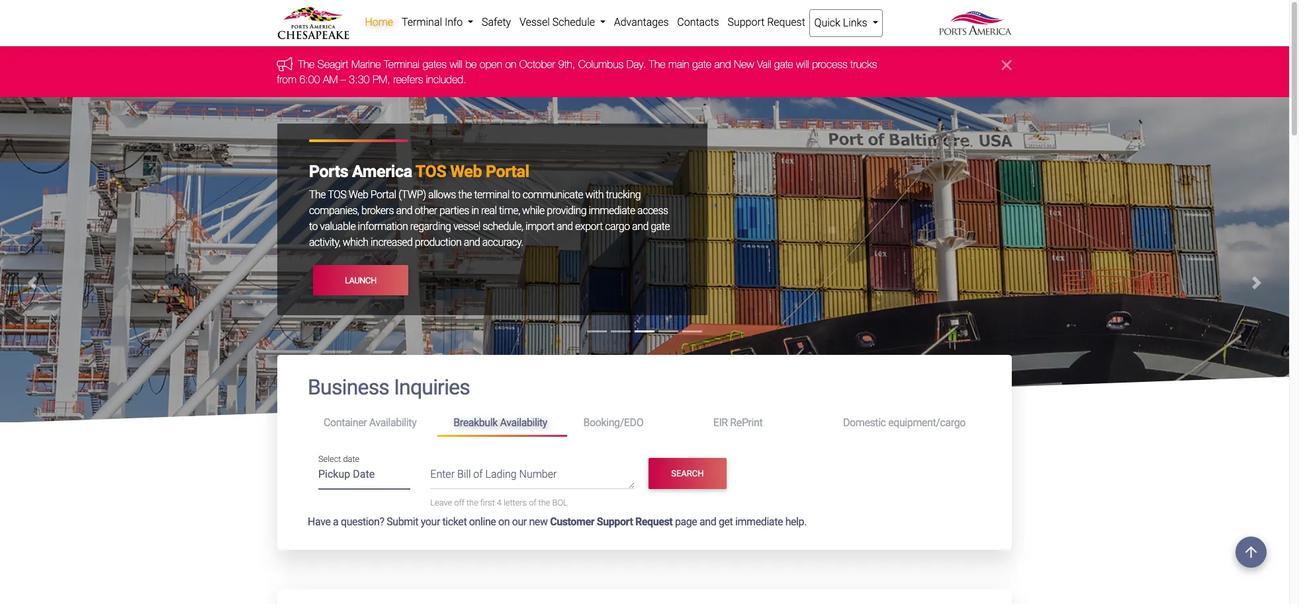 Task type: locate. For each thing, give the bounding box(es) containing it.
to
[[512, 189, 520, 201], [309, 220, 318, 233]]

leave off the first 4 letters of the bol
[[430, 498, 568, 508]]

1 availability from the left
[[369, 417, 416, 429]]

0 vertical spatial tos
[[415, 162, 446, 181]]

ports
[[309, 162, 348, 181]]

customer
[[550, 516, 594, 529]]

increased
[[371, 236, 413, 249]]

new
[[734, 58, 754, 70]]

0 horizontal spatial tos
[[328, 189, 346, 201]]

safety
[[482, 16, 511, 28]]

1 horizontal spatial availability
[[500, 417, 547, 429]]

0 horizontal spatial support
[[597, 516, 633, 529]]

support request
[[728, 16, 805, 28]]

close image
[[1002, 57, 1012, 73]]

1 vertical spatial portal
[[370, 189, 396, 201]]

trucks
[[851, 58, 877, 70]]

web inside the tos web portal (twp) allows the terminal to communicate with trucking companies,                         brokers and other parties in real time, while providing immediate access to valuable                         information regarding vessel schedule, import and export cargo and gate activity, which increased production and accuracy.
[[349, 189, 368, 201]]

real
[[481, 205, 497, 217]]

home link
[[361, 9, 397, 36]]

domestic
[[843, 417, 886, 429]]

to up the time,
[[512, 189, 520, 201]]

0 vertical spatial immediate
[[589, 205, 635, 217]]

0 horizontal spatial request
[[635, 516, 673, 529]]

will left process
[[796, 58, 809, 70]]

support inside business inquiries main content
[[597, 516, 633, 529]]

help.
[[785, 516, 807, 529]]

1 horizontal spatial to
[[512, 189, 520, 201]]

time,
[[499, 205, 520, 217]]

terminal left info
[[402, 16, 442, 28]]

availability right the breakbulk on the bottom of page
[[500, 417, 547, 429]]

support
[[728, 16, 765, 28], [597, 516, 633, 529]]

the for the tos web portal (twp) allows the terminal to communicate with trucking companies,                         brokers and other parties in real time, while providing immediate access to valuable                         information regarding vessel schedule, import and export cargo and gate activity, which increased production and accuracy.
[[309, 189, 326, 201]]

the seagirt marine terminal gates will be open on october 9th, columbus day. the main gate and new vail gate will process trucks from 6:00 am – 3:30 pm, reefers included.
[[277, 58, 877, 85]]

request
[[767, 16, 805, 28], [635, 516, 673, 529]]

off
[[454, 498, 464, 508]]

access
[[637, 205, 668, 217]]

1 horizontal spatial immediate
[[735, 516, 783, 529]]

process
[[812, 58, 848, 70]]

parties
[[439, 205, 469, 217]]

immediate right get
[[735, 516, 783, 529]]

1 horizontal spatial support
[[728, 16, 765, 28]]

pm,
[[373, 73, 391, 85]]

leave
[[430, 498, 452, 508]]

information
[[358, 220, 408, 233]]

0 horizontal spatial immediate
[[589, 205, 635, 217]]

advantages
[[614, 16, 669, 28]]

will left be
[[450, 58, 463, 70]]

terminal
[[402, 16, 442, 28], [384, 58, 420, 70]]

terminal inside the seagirt marine terminal gates will be open on october 9th, columbus day. the main gate and new vail gate will process trucks from 6:00 am – 3:30 pm, reefers included.
[[384, 58, 420, 70]]

0 vertical spatial to
[[512, 189, 520, 201]]

on inside the seagirt marine terminal gates will be open on october 9th, columbus day. the main gate and new vail gate will process trucks from 6:00 am – 3:30 pm, reefers included.
[[506, 58, 517, 70]]

our
[[512, 516, 527, 529]]

request left page
[[635, 516, 673, 529]]

2 will from the left
[[796, 58, 809, 70]]

web up allows
[[450, 162, 482, 181]]

0 vertical spatial on
[[506, 58, 517, 70]]

1 vertical spatial terminal
[[384, 58, 420, 70]]

the seagirt marine terminal gates will be open on october 9th, columbus day. the main gate and new vail gate will process trucks from 6:00 am – 3:30 pm, reefers included. link
[[277, 58, 877, 85]]

import
[[525, 220, 554, 233]]

gate right "vail"
[[774, 58, 794, 70]]

0 horizontal spatial portal
[[370, 189, 396, 201]]

0 vertical spatial web
[[450, 162, 482, 181]]

bullhorn image
[[277, 57, 298, 71]]

and inside the seagirt marine terminal gates will be open on october 9th, columbus day. the main gate and new vail gate will process trucks from 6:00 am – 3:30 pm, reefers included.
[[715, 58, 731, 70]]

enter
[[430, 469, 455, 481]]

the inside the tos web portal (twp) allows the terminal to communicate with trucking companies,                         brokers and other parties in real time, while providing immediate access to valuable                         information regarding vessel schedule, import and export cargo and gate activity, which increased production and accuracy.
[[458, 189, 472, 201]]

quick links link
[[809, 9, 883, 37]]

portal up brokers
[[370, 189, 396, 201]]

Select date text field
[[318, 464, 411, 490]]

the tos web portal (twp) allows the terminal to communicate with trucking companies,                         brokers and other parties in real time, while providing immediate access to valuable                         information regarding vessel schedule, import and export cargo and gate activity, which increased production and accuracy.
[[309, 189, 670, 249]]

the up in
[[458, 189, 472, 201]]

eir reprint link
[[697, 411, 827, 436]]

am
[[323, 73, 338, 85]]

safety link
[[478, 9, 515, 36]]

0 horizontal spatial web
[[349, 189, 368, 201]]

on right open
[[506, 58, 517, 70]]

1 horizontal spatial portal
[[486, 162, 529, 181]]

booking/edo
[[583, 417, 643, 429]]

immediate up cargo on the top left
[[589, 205, 635, 217]]

the up companies,
[[309, 189, 326, 201]]

0 vertical spatial portal
[[486, 162, 529, 181]]

request left quick
[[767, 16, 805, 28]]

6:00
[[300, 73, 320, 85]]

1 horizontal spatial of
[[529, 498, 536, 508]]

on left our
[[498, 516, 510, 529]]

1 horizontal spatial web
[[450, 162, 482, 181]]

ticket
[[442, 516, 467, 529]]

2 availability from the left
[[500, 417, 547, 429]]

availability
[[369, 417, 416, 429], [500, 417, 547, 429]]

tos up companies,
[[328, 189, 346, 201]]

the right day.
[[649, 58, 666, 70]]

support right customer
[[597, 516, 633, 529]]

to up activity,
[[309, 220, 318, 233]]

the inside the tos web portal (twp) allows the terminal to communicate with trucking companies,                         brokers and other parties in real time, while providing immediate access to valuable                         information regarding vessel schedule, import and export cargo and gate activity, which increased production and accuracy.
[[309, 189, 326, 201]]

launch link
[[313, 265, 408, 296]]

availability for breakbulk availability
[[500, 417, 547, 429]]

0 horizontal spatial will
[[450, 58, 463, 70]]

1 horizontal spatial will
[[796, 58, 809, 70]]

web up brokers
[[349, 189, 368, 201]]

of right bill
[[473, 469, 483, 481]]

info
[[445, 16, 463, 28]]

tos up allows
[[415, 162, 446, 181]]

gate inside the tos web portal (twp) allows the terminal to communicate with trucking companies,                         brokers and other parties in real time, while providing immediate access to valuable                         information regarding vessel schedule, import and export cargo and gate activity, which increased production and accuracy.
[[651, 220, 670, 233]]

of right letters
[[529, 498, 536, 508]]

support up new
[[728, 16, 765, 28]]

terminal up reefers
[[384, 58, 420, 70]]

0 vertical spatial request
[[767, 16, 805, 28]]

new
[[529, 516, 548, 529]]

the left bol
[[538, 498, 550, 508]]

2 horizontal spatial gate
[[774, 58, 794, 70]]

number
[[519, 469, 557, 481]]

marine
[[352, 58, 381, 70]]

1 vertical spatial immediate
[[735, 516, 783, 529]]

gate
[[693, 58, 712, 70], [774, 58, 794, 70], [651, 220, 670, 233]]

portal inside the tos web portal (twp) allows the terminal to communicate with trucking companies,                         brokers and other parties in real time, while providing immediate access to valuable                         information regarding vessel schedule, import and export cargo and gate activity, which increased production and accuracy.
[[370, 189, 396, 201]]

portal up terminal
[[486, 162, 529, 181]]

gate right main
[[693, 58, 712, 70]]

0 horizontal spatial to
[[309, 220, 318, 233]]

1 vertical spatial tos
[[328, 189, 346, 201]]

4
[[497, 498, 502, 508]]

1 horizontal spatial tos
[[415, 162, 446, 181]]

1 vertical spatial request
[[635, 516, 673, 529]]

1 vertical spatial of
[[529, 498, 536, 508]]

will
[[450, 58, 463, 70], [796, 58, 809, 70]]

portal
[[486, 162, 529, 181], [370, 189, 396, 201]]

open
[[480, 58, 503, 70]]

support request link
[[723, 9, 809, 36]]

0 horizontal spatial gate
[[651, 220, 670, 233]]

availability for container availability
[[369, 417, 416, 429]]

gate down access
[[651, 220, 670, 233]]

1 vertical spatial support
[[597, 516, 633, 529]]

terminal
[[474, 189, 510, 201]]

tos
[[415, 162, 446, 181], [328, 189, 346, 201]]

breakbulk availability link
[[438, 411, 567, 438]]

0 horizontal spatial of
[[473, 469, 483, 481]]

the right off
[[467, 498, 478, 508]]

select
[[318, 455, 341, 464]]

the up 6:00
[[298, 58, 315, 70]]

production
[[415, 236, 461, 249]]

submit
[[387, 516, 418, 529]]

a
[[333, 516, 338, 529]]

1 horizontal spatial request
[[767, 16, 805, 28]]

0 horizontal spatial availability
[[369, 417, 416, 429]]

and left get
[[699, 516, 716, 529]]

and left new
[[715, 58, 731, 70]]

be
[[466, 58, 477, 70]]

and
[[715, 58, 731, 70], [396, 205, 412, 217], [557, 220, 573, 233], [632, 220, 648, 233], [464, 236, 480, 249], [699, 516, 716, 529]]

the
[[458, 189, 472, 201], [467, 498, 478, 508], [538, 498, 550, 508]]

1 vertical spatial on
[[498, 516, 510, 529]]

tos inside the tos web portal (twp) allows the terminal to communicate with trucking companies,                         brokers and other parties in real time, while providing immediate access to valuable                         information regarding vessel schedule, import and export cargo and gate activity, which increased production and accuracy.
[[328, 189, 346, 201]]

0 vertical spatial support
[[728, 16, 765, 28]]

availability down "business inquiries" in the left bottom of the page
[[369, 417, 416, 429]]

on
[[506, 58, 517, 70], [498, 516, 510, 529]]

other
[[415, 205, 437, 217]]

accuracy.
[[482, 236, 523, 249]]

vessel schedule
[[519, 16, 597, 28]]

breakbulk availability
[[453, 417, 547, 429]]

launch
[[345, 276, 376, 286]]

1 vertical spatial web
[[349, 189, 368, 201]]

page
[[675, 516, 697, 529]]

business inquiries main content
[[267, 355, 1022, 605]]



Task type: vqa. For each thing, say whether or not it's contained in the screenshot.
other
yes



Task type: describe. For each thing, give the bounding box(es) containing it.
valuable
[[320, 220, 355, 233]]

in
[[471, 205, 479, 217]]

and inside business inquiries main content
[[699, 516, 716, 529]]

go to top image
[[1236, 537, 1267, 568]]

–
[[341, 73, 346, 85]]

inquiries
[[394, 375, 470, 400]]

and down the vessel
[[464, 236, 480, 249]]

links
[[843, 17, 867, 29]]

day.
[[627, 58, 646, 70]]

0 vertical spatial of
[[473, 469, 483, 481]]

providing
[[547, 205, 586, 217]]

bol
[[552, 498, 568, 508]]

Enter Bill of Lading Number text field
[[430, 467, 635, 490]]

included.
[[426, 73, 467, 85]]

with
[[585, 189, 604, 201]]

america
[[352, 162, 412, 181]]

and down (twp)
[[396, 205, 412, 217]]

1 horizontal spatial gate
[[693, 58, 712, 70]]

have a question? submit your ticket online on our new customer support request page and get immediate help.
[[308, 516, 807, 529]]

vail
[[757, 58, 772, 70]]

from
[[277, 73, 297, 85]]

(twp)
[[398, 189, 426, 201]]

seagirt
[[318, 58, 349, 70]]

reprint
[[730, 417, 763, 429]]

companies,
[[309, 205, 359, 217]]

bill
[[457, 469, 471, 481]]

search
[[671, 469, 704, 479]]

select date
[[318, 455, 359, 464]]

eir
[[713, 417, 728, 429]]

main
[[669, 58, 690, 70]]

and down access
[[632, 220, 648, 233]]

container
[[324, 417, 367, 429]]

terminal info link
[[397, 9, 478, 36]]

breakbulk
[[453, 417, 498, 429]]

schedule
[[552, 16, 595, 28]]

home
[[365, 16, 393, 28]]

contacts
[[677, 16, 719, 28]]

brokers
[[361, 205, 394, 217]]

allows
[[428, 189, 456, 201]]

ports america tos web portal
[[309, 162, 529, 181]]

regarding
[[410, 220, 451, 233]]

business
[[308, 375, 389, 400]]

trucking
[[606, 189, 641, 201]]

terminal info
[[402, 16, 465, 28]]

support inside "link"
[[728, 16, 765, 28]]

immediate inside the tos web portal (twp) allows the terminal to communicate with trucking companies,                         brokers and other parties in real time, while providing immediate access to valuable                         information regarding vessel schedule, import and export cargo and gate activity, which increased production and accuracy.
[[589, 205, 635, 217]]

get
[[719, 516, 733, 529]]

0 vertical spatial terminal
[[402, 16, 442, 28]]

vessel
[[519, 16, 550, 28]]

domestic equipment/cargo
[[843, 417, 966, 429]]

gates
[[423, 58, 447, 70]]

enter bill of lading number
[[430, 469, 557, 481]]

schedule,
[[483, 220, 523, 233]]

immediate inside business inquiries main content
[[735, 516, 783, 529]]

lading
[[485, 469, 517, 481]]

the for the seagirt marine terminal gates will be open on october 9th, columbus day. the main gate and new vail gate will process trucks from 6:00 am – 3:30 pm, reefers included.
[[298, 58, 315, 70]]

vessel
[[453, 220, 480, 233]]

request inside "link"
[[767, 16, 805, 28]]

quick links
[[814, 17, 870, 29]]

customer support request link
[[550, 516, 673, 529]]

your
[[421, 516, 440, 529]]

quick
[[814, 17, 840, 29]]

question?
[[341, 516, 384, 529]]

cargo
[[605, 220, 630, 233]]

business inquiries
[[308, 375, 470, 400]]

3:30
[[349, 73, 370, 85]]

and down providing
[[557, 220, 573, 233]]

columbus
[[579, 58, 624, 70]]

container availability
[[324, 417, 416, 429]]

communicate
[[523, 189, 583, 201]]

have
[[308, 516, 331, 529]]

date
[[343, 455, 359, 464]]

the seagirt marine terminal gates will be open on october 9th, columbus day. the main gate and new vail gate will process trucks from 6:00 am – 3:30 pm, reefers included. alert
[[0, 47, 1289, 97]]

export
[[575, 220, 603, 233]]

container availability link
[[308, 411, 438, 436]]

booking/edo link
[[567, 411, 697, 436]]

while
[[522, 205, 545, 217]]

tos web portal image
[[0, 97, 1289, 605]]

on inside business inquiries main content
[[498, 516, 510, 529]]

search button
[[649, 459, 726, 489]]

which
[[343, 236, 368, 249]]

request inside business inquiries main content
[[635, 516, 673, 529]]

october
[[520, 58, 556, 70]]

1 will from the left
[[450, 58, 463, 70]]

equipment/cargo
[[888, 417, 966, 429]]

advantages link
[[610, 9, 673, 36]]

contacts link
[[673, 9, 723, 36]]

1 vertical spatial to
[[309, 220, 318, 233]]



